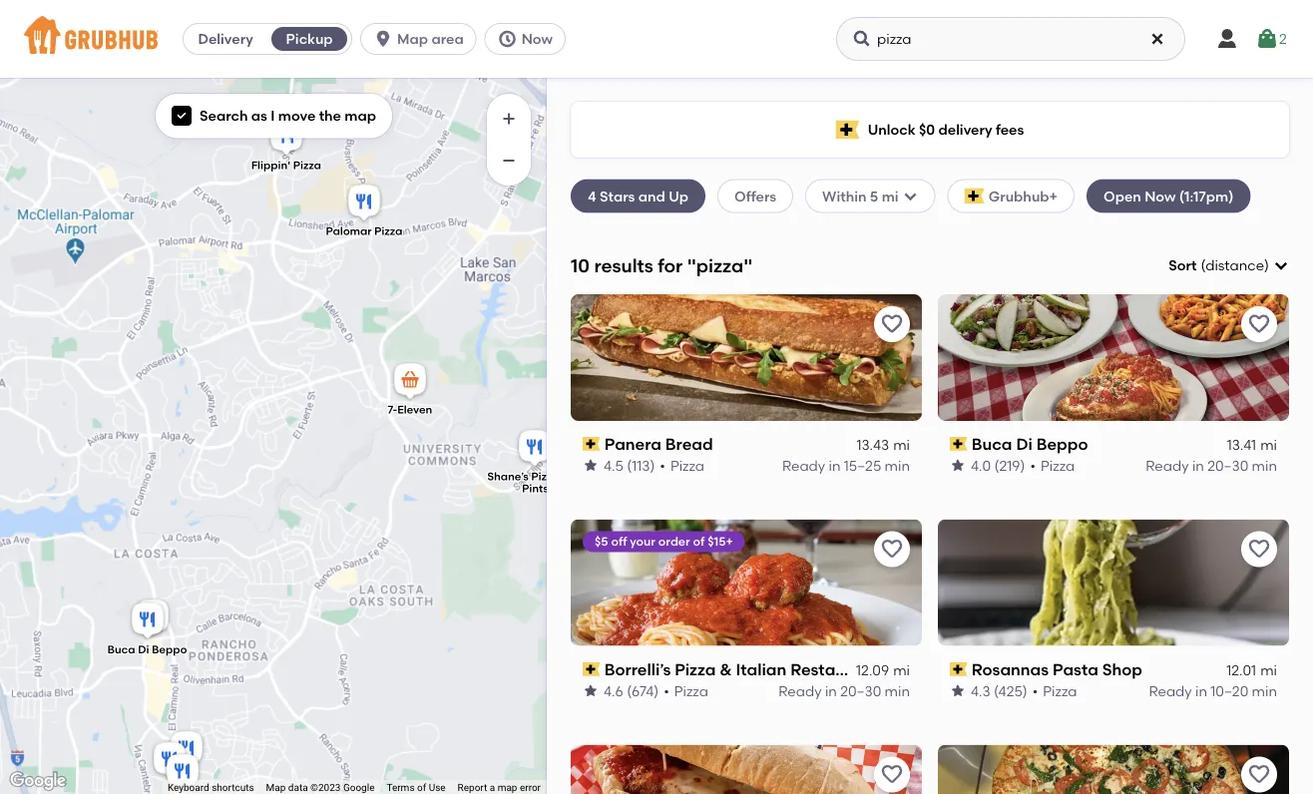 Task type: vqa. For each thing, say whether or not it's contained in the screenshot.


Task type: describe. For each thing, give the bounding box(es) containing it.
• for pizza
[[664, 683, 670, 700]]

shane's
[[488, 470, 529, 484]]

• pizza for bread
[[660, 457, 705, 474]]

7-eleven
[[388, 403, 433, 417]]

as
[[251, 107, 267, 124]]

min for panera bread
[[885, 457, 910, 474]]

save this restaurant button for the rosannas pasta shop logo
[[1242, 532, 1278, 568]]

keyboard
[[168, 782, 209, 794]]

sort ( distance )
[[1169, 257, 1270, 274]]

borrelli's pizza & italian restaurant logo image
[[571, 520, 922, 647]]

bread
[[666, 435, 713, 454]]

within
[[823, 187, 867, 204]]

fees
[[996, 121, 1025, 138]]

1 horizontal spatial map
[[498, 782, 518, 794]]

map area
[[397, 30, 464, 47]]

4.5 (113)
[[604, 457, 655, 474]]

ready in 10–20 min
[[1150, 683, 1278, 700]]

pizza right the (219)
[[1041, 457, 1075, 474]]

svg image inside field
[[1274, 258, 1290, 274]]

4.6
[[604, 683, 624, 700]]

eleven
[[398, 403, 433, 417]]

buca di beppo image
[[128, 600, 168, 644]]

pasta
[[1053, 660, 1099, 680]]

rosannas pasta shop
[[972, 660, 1143, 680]]

13.41 mi
[[1228, 437, 1278, 454]]

15–25
[[844, 457, 882, 474]]

©2023
[[311, 782, 341, 794]]

)
[[1265, 257, 1270, 274]]

report a map error link
[[458, 782, 541, 794]]

$15+
[[708, 535, 733, 549]]

rosannas pasta shop logo image
[[938, 520, 1290, 647]]

pizza inside shane's pizza and pints
[[531, 470, 560, 484]]

"pizza"
[[688, 255, 753, 277]]

shop
[[1103, 660, 1143, 680]]

and for stars
[[639, 187, 666, 204]]

keyboard shortcuts button
[[168, 781, 254, 795]]

flippin'
[[251, 159, 291, 172]]

7-
[[388, 403, 398, 417]]

restaurant
[[791, 660, 878, 680]]

20–30 for buca di beppo
[[1208, 457, 1249, 474]]

shane's pizza and pints
[[488, 470, 583, 496]]

results
[[594, 255, 654, 277]]

google
[[343, 782, 375, 794]]

10
[[571, 255, 590, 277]]

ready in 15–25 min
[[783, 457, 910, 474]]

• pizza for pasta
[[1033, 683, 1078, 700]]

1 horizontal spatial of
[[693, 535, 705, 549]]

offers
[[735, 187, 777, 204]]

ready for buca di beppo
[[1146, 457, 1190, 474]]

1 horizontal spatial buca
[[972, 435, 1013, 454]]

sort
[[1169, 257, 1197, 274]]

1 horizontal spatial buca di beppo
[[972, 435, 1089, 454]]

proceed to chec
[[1205, 634, 1314, 651]]

ready for rosannas pasta shop
[[1150, 683, 1193, 700]]

(219)
[[995, 457, 1026, 474]]

0 horizontal spatial map
[[345, 107, 376, 124]]

delivery button
[[184, 23, 268, 55]]

to
[[1266, 634, 1280, 651]]

flippin' pizza image
[[267, 116, 306, 160]]

save this restaurant image for panera bread
[[881, 312, 904, 336]]

2 button
[[1256, 21, 1288, 57]]

panera bread logo image
[[571, 294, 922, 421]]

buca di beppo logo image
[[938, 294, 1290, 421]]

save this restaurant image for rosannas pasta shop
[[1248, 538, 1272, 562]]

in for borrelli's pizza & italian restaurant
[[826, 683, 837, 700]]

map region
[[0, 0, 780, 795]]

subscription pass image for panera bread
[[583, 437, 601, 451]]

search
[[200, 107, 248, 124]]

proceed
[[1205, 634, 1263, 651]]

main navigation navigation
[[0, 0, 1314, 78]]

terms of use link
[[387, 782, 446, 794]]

save this restaurant image for buca di beppo
[[1248, 312, 1272, 336]]

12.09
[[857, 662, 890, 679]]

star icon image for borrelli's pizza & italian restaurant
[[583, 683, 599, 699]]

di inside map 'region'
[[138, 643, 149, 657]]

mi right 5 on the top of the page
[[882, 187, 899, 204]]

4
[[588, 187, 597, 204]]

borrelli's pizza & italian restaurant image
[[167, 729, 207, 773]]

• for bread
[[660, 457, 666, 474]]

ready in 20–30 min for buca di beppo
[[1146, 457, 1278, 474]]

report a map error
[[458, 782, 541, 794]]

subscription pass image for buca di beppo
[[950, 437, 968, 451]]

4 stars and up
[[588, 187, 689, 204]]

min for rosannas pasta shop
[[1253, 683, 1278, 700]]

grubhub plus flag logo image for grubhub+
[[965, 188, 985, 204]]

subscription pass image for borrelli's pizza & italian restaurant
[[583, 663, 601, 677]]

save this restaurant image for forchettabouddit logo
[[881, 763, 904, 787]]

palomar
[[326, 224, 372, 238]]

rosannas
[[972, 660, 1049, 680]]

plus icon image
[[499, 109, 519, 129]]

0 vertical spatial di
[[1017, 435, 1033, 454]]

none field containing sort
[[1169, 256, 1290, 276]]

7 eleven image
[[390, 360, 430, 404]]

13.43 mi
[[857, 437, 910, 454]]

and for pizza
[[562, 470, 583, 484]]

pizza right '(674)'
[[675, 683, 709, 700]]

pickup
[[286, 30, 333, 47]]

buca di beppo inside map 'region'
[[107, 643, 187, 657]]

the
[[319, 107, 341, 124]]

13.43
[[857, 437, 890, 454]]

now inside the now button
[[522, 30, 553, 47]]

italian
[[736, 660, 787, 680]]

2
[[1280, 30, 1288, 47]]

mi for shop
[[1261, 662, 1278, 679]]

unlock $0 delivery fees
[[868, 121, 1025, 138]]

mi right 13.43
[[894, 437, 910, 454]]

pizza left the &
[[675, 660, 716, 680]]

forchettabouddit logo image
[[571, 745, 922, 795]]

search as i move the map
[[200, 107, 376, 124]]

map data ©2023 google
[[266, 782, 375, 794]]

borrelli's pizza & italian restaurant
[[605, 660, 878, 680]]

in for buca di beppo
[[1193, 457, 1205, 474]]

pints
[[522, 482, 549, 496]]

distance
[[1206, 257, 1265, 274]]

move
[[278, 107, 316, 124]]

map area button
[[361, 23, 485, 55]]



Task type: locate. For each thing, give the bounding box(es) containing it.
10–20
[[1211, 683, 1249, 700]]

min for borrelli's pizza & italian restaurant
[[885, 683, 910, 700]]

buca up 4.0 (219)
[[972, 435, 1013, 454]]

0 horizontal spatial buca di beppo
[[107, 643, 187, 657]]

1 horizontal spatial beppo
[[1037, 435, 1089, 454]]

(425)
[[994, 683, 1028, 700]]

4.3 (425)
[[971, 683, 1028, 700]]

use
[[429, 782, 446, 794]]

0 vertical spatial and
[[639, 187, 666, 204]]

now button
[[485, 23, 574, 55]]

4.5
[[604, 457, 624, 474]]

12.01
[[1227, 662, 1257, 679]]

svg image inside map area button
[[373, 29, 393, 49]]

unlock
[[868, 121, 916, 138]]

1 vertical spatial di
[[138, 643, 149, 657]]

grubhub plus flag logo image
[[836, 120, 860, 139], [965, 188, 985, 204]]

0 horizontal spatial beppo
[[152, 643, 187, 657]]

of left $15+
[[693, 535, 705, 549]]

1 horizontal spatial grubhub plus flag logo image
[[965, 188, 985, 204]]

1 horizontal spatial save this restaurant image
[[1248, 763, 1272, 787]]

subscription pass image left panera
[[583, 437, 601, 451]]

Search for food, convenience, alcohol... search field
[[837, 17, 1186, 61]]

1 vertical spatial beppo
[[152, 643, 187, 657]]

star icon image left 4.3
[[950, 683, 966, 699]]

(113)
[[627, 457, 655, 474]]

error
[[520, 782, 541, 794]]

star icon image left 4.5
[[583, 458, 599, 474]]

panera
[[605, 435, 662, 454]]

svg image
[[1216, 27, 1240, 51], [1256, 27, 1280, 51], [176, 110, 188, 122], [1274, 258, 1290, 274]]

0 horizontal spatial ready in 20–30 min
[[779, 683, 910, 700]]

1 horizontal spatial and
[[639, 187, 666, 204]]

grubhub plus flag logo image left grubhub+ at the top right of the page
[[965, 188, 985, 204]]

map for map data ©2023 google
[[266, 782, 286, 794]]

ready
[[783, 457, 826, 474], [1146, 457, 1190, 474], [779, 683, 822, 700], [1150, 683, 1193, 700]]

open now (1:17pm)
[[1104, 187, 1234, 204]]

pickup button
[[268, 23, 352, 55]]

di up the (219)
[[1017, 435, 1033, 454]]

palomar pizza image
[[344, 182, 384, 226]]

0 vertical spatial 20–30
[[1208, 457, 1249, 474]]

and right pints
[[562, 470, 583, 484]]

4.3
[[971, 683, 991, 700]]

and left up
[[639, 187, 666, 204]]

minus icon image
[[499, 151, 519, 171]]

1 horizontal spatial 20–30
[[1208, 457, 1249, 474]]

panera bread
[[605, 435, 713, 454]]

1 subscription pass image from the left
[[583, 437, 601, 451]]

5
[[870, 187, 879, 204]]

save this restaurant image for "primo pizza & pasta logo"
[[1248, 763, 1272, 787]]

10 results for "pizza"
[[571, 255, 753, 277]]

i
[[271, 107, 275, 124]]

now right the area
[[522, 30, 553, 47]]

star icon image left 4.6
[[583, 683, 599, 699]]

• pizza for pizza
[[664, 683, 709, 700]]

save this restaurant button for buca di beppo logo
[[1242, 306, 1278, 342]]

0 horizontal spatial di
[[138, 643, 149, 657]]

google image
[[5, 769, 71, 795]]

• right '(674)'
[[664, 683, 670, 700]]

1 horizontal spatial map
[[397, 30, 428, 47]]

0 vertical spatial map
[[397, 30, 428, 47]]

star icon image for panera bread
[[583, 458, 599, 474]]

12.01 mi
[[1227, 662, 1278, 679]]

and
[[639, 187, 666, 204], [562, 470, 583, 484]]

star icon image for rosannas pasta shop
[[950, 683, 966, 699]]

1 horizontal spatial now
[[1145, 187, 1177, 204]]

(
[[1201, 257, 1206, 274]]

open
[[1104, 187, 1142, 204]]

1 vertical spatial now
[[1145, 187, 1177, 204]]

20–30 for borrelli's pizza & italian restaurant
[[841, 683, 882, 700]]

min down 13.43 mi
[[885, 457, 910, 474]]

mi right '12.01'
[[1261, 662, 1278, 679]]

4.0
[[971, 457, 992, 474]]

0 vertical spatial ready in 20–30 min
[[1146, 457, 1278, 474]]

pizza down bread
[[671, 457, 705, 474]]

1 vertical spatial buca di beppo
[[107, 643, 187, 657]]

save this restaurant image
[[881, 763, 904, 787], [1248, 763, 1272, 787]]

1 vertical spatial 20–30
[[841, 683, 882, 700]]

ready for borrelli's pizza & italian restaurant
[[779, 683, 822, 700]]

star icon image for buca di beppo
[[950, 458, 966, 474]]

order
[[659, 535, 691, 549]]

panera bread image
[[133, 597, 173, 641]]

1 vertical spatial map
[[498, 782, 518, 794]]

subscription pass image right 13.43 mi
[[950, 437, 968, 451]]

shane's pizza and pints image
[[515, 427, 555, 471]]

within 5 mi
[[823, 187, 899, 204]]

terms
[[387, 782, 415, 794]]

proceed to chec button
[[1144, 625, 1314, 661]]

chec
[[1284, 634, 1314, 651]]

12.09 mi
[[857, 662, 910, 679]]

in
[[829, 457, 841, 474], [1193, 457, 1205, 474], [826, 683, 837, 700], [1196, 683, 1208, 700]]

0 horizontal spatial map
[[266, 782, 286, 794]]

save this restaurant button for panera bread logo
[[875, 306, 910, 342]]

now
[[522, 30, 553, 47], [1145, 187, 1177, 204]]

• pizza
[[660, 457, 705, 474], [1031, 457, 1075, 474], [664, 683, 709, 700], [1033, 683, 1078, 700]]

$5 off your order of $15+
[[595, 535, 733, 549]]

• for pasta
[[1033, 683, 1039, 700]]

pizza right palomar
[[375, 224, 403, 238]]

1 subscription pass image from the left
[[583, 663, 601, 677]]

buca down panera bread icon
[[107, 643, 135, 657]]

min down the 12.01 mi
[[1253, 683, 1278, 700]]

mi right 12.09
[[894, 662, 910, 679]]

0 vertical spatial buca di beppo
[[972, 435, 1089, 454]]

0 horizontal spatial subscription pass image
[[583, 663, 601, 677]]

2 subscription pass image from the left
[[950, 663, 968, 677]]

1 horizontal spatial subscription pass image
[[950, 437, 968, 451]]

grubhub plus flag logo image left unlock
[[836, 120, 860, 139]]

• pizza right '(674)'
[[664, 683, 709, 700]]

map
[[397, 30, 428, 47], [266, 782, 286, 794]]

0 horizontal spatial and
[[562, 470, 583, 484]]

•
[[660, 457, 666, 474], [1031, 457, 1036, 474], [664, 683, 670, 700], [1033, 683, 1039, 700]]

1 horizontal spatial subscription pass image
[[950, 663, 968, 677]]

(1:17pm)
[[1180, 187, 1234, 204]]

grubhub plus flag logo image for unlock $0 delivery fees
[[836, 120, 860, 139]]

rosannas pasta shop image
[[150, 740, 190, 784]]

forchettabouddit image
[[163, 752, 203, 795]]

2 save this restaurant image from the left
[[1248, 763, 1272, 787]]

1 save this restaurant image from the left
[[881, 763, 904, 787]]

map right the at left top
[[345, 107, 376, 124]]

map
[[345, 107, 376, 124], [498, 782, 518, 794]]

ready in 20–30 min down 13.41
[[1146, 457, 1278, 474]]

map left data
[[266, 782, 286, 794]]

13.41
[[1228, 437, 1257, 454]]

shortcuts
[[212, 782, 254, 794]]

• down panera bread
[[660, 457, 666, 474]]

0 horizontal spatial buca
[[107, 643, 135, 657]]

1 vertical spatial map
[[266, 782, 286, 794]]

ready in 20–30 min for borrelli's pizza & italian restaurant
[[779, 683, 910, 700]]

di down panera bread icon
[[138, 643, 149, 657]]

pizza down rosannas pasta shop
[[1044, 683, 1078, 700]]

0 vertical spatial map
[[345, 107, 376, 124]]

report
[[458, 782, 487, 794]]

1 vertical spatial grubhub plus flag logo image
[[965, 188, 985, 204]]

of left the use
[[417, 782, 426, 794]]

subscription pass image
[[583, 663, 601, 677], [950, 663, 968, 677]]

buca di beppo
[[972, 435, 1089, 454], [107, 643, 187, 657]]

star icon image left 4.0
[[950, 458, 966, 474]]

flippin' pizza palomar pizza
[[251, 159, 403, 238]]

mi right 13.41
[[1261, 437, 1278, 454]]

0 vertical spatial of
[[693, 535, 705, 549]]

map for map area
[[397, 30, 428, 47]]

svg image inside 2 button
[[1256, 27, 1280, 51]]

delivery
[[198, 30, 253, 47]]

terms of use
[[387, 782, 446, 794]]

map right a
[[498, 782, 518, 794]]

4.0 (219)
[[971, 457, 1026, 474]]

mi for &
[[894, 662, 910, 679]]

of
[[693, 535, 705, 549], [417, 782, 426, 794]]

a
[[490, 782, 495, 794]]

pizza right shane's
[[531, 470, 560, 484]]

min down '12.09 mi'
[[885, 683, 910, 700]]

1 vertical spatial of
[[417, 782, 426, 794]]

mi for beppo
[[1261, 437, 1278, 454]]

0 vertical spatial buca
[[972, 435, 1013, 454]]

up
[[669, 187, 689, 204]]

subscription pass image
[[583, 437, 601, 451], [950, 437, 968, 451]]

• right the (219)
[[1031, 457, 1036, 474]]

min down 13.41 mi
[[1253, 457, 1278, 474]]

your
[[630, 535, 656, 549]]

1 horizontal spatial ready in 20–30 min
[[1146, 457, 1278, 474]]

$0
[[919, 121, 936, 138]]

0 vertical spatial beppo
[[1037, 435, 1089, 454]]

0 vertical spatial now
[[522, 30, 553, 47]]

min
[[885, 457, 910, 474], [1253, 457, 1278, 474], [885, 683, 910, 700], [1253, 683, 1278, 700]]

• pizza for di
[[1031, 457, 1075, 474]]

ready in 20–30 min down restaurant
[[779, 683, 910, 700]]

area
[[432, 30, 464, 47]]

20–30 down 12.09
[[841, 683, 882, 700]]

• right (425)
[[1033, 683, 1039, 700]]

pizza right flippin' on the left top of page
[[293, 159, 321, 172]]

primo pizza & pasta logo image
[[938, 745, 1290, 795]]

• pizza down bread
[[660, 457, 705, 474]]

mi
[[882, 187, 899, 204], [894, 437, 910, 454], [1261, 437, 1278, 454], [894, 662, 910, 679], [1261, 662, 1278, 679]]

20–30 down 13.41
[[1208, 457, 1249, 474]]

min for buca di beppo
[[1253, 457, 1278, 474]]

map inside button
[[397, 30, 428, 47]]

buca inside map 'region'
[[107, 643, 135, 657]]

1 vertical spatial and
[[562, 470, 583, 484]]

1 horizontal spatial di
[[1017, 435, 1033, 454]]

1 vertical spatial ready in 20–30 min
[[779, 683, 910, 700]]

&
[[720, 660, 732, 680]]

off
[[611, 535, 627, 549]]

beppo inside map 'region'
[[152, 643, 187, 657]]

• for di
[[1031, 457, 1036, 474]]

save this restaurant image
[[881, 312, 904, 336], [1248, 312, 1272, 336], [881, 538, 904, 562], [1248, 538, 1272, 562]]

(674)
[[627, 683, 659, 700]]

2 subscription pass image from the left
[[950, 437, 968, 451]]

subscription pass image left borrelli's
[[583, 663, 601, 677]]

0 vertical spatial grubhub plus flag logo image
[[836, 120, 860, 139]]

svg image
[[373, 29, 393, 49], [498, 29, 518, 49], [853, 29, 873, 49], [1150, 31, 1166, 47], [903, 188, 919, 204]]

svg image inside the now button
[[498, 29, 518, 49]]

subscription pass image left rosannas on the right of the page
[[950, 663, 968, 677]]

0 horizontal spatial save this restaurant image
[[881, 763, 904, 787]]

map left the area
[[397, 30, 428, 47]]

None field
[[1169, 256, 1290, 276]]

0 horizontal spatial grubhub plus flag logo image
[[836, 120, 860, 139]]

ready for panera bread
[[783, 457, 826, 474]]

subscription pass image for rosannas pasta shop
[[950, 663, 968, 677]]

save this restaurant button for forchettabouddit logo
[[875, 757, 910, 793]]

for
[[658, 255, 683, 277]]

buca di beppo down panera bread icon
[[107, 643, 187, 657]]

keyboard shortcuts
[[168, 782, 254, 794]]

• pizza right the (219)
[[1031, 457, 1075, 474]]

buca di beppo up the (219)
[[972, 435, 1089, 454]]

0 horizontal spatial now
[[522, 30, 553, 47]]

and inside shane's pizza and pints
[[562, 470, 583, 484]]

borrelli's
[[605, 660, 671, 680]]

di
[[1017, 435, 1033, 454], [138, 643, 149, 657]]

grubhub+
[[989, 187, 1058, 204]]

star icon image
[[583, 458, 599, 474], [950, 458, 966, 474], [583, 683, 599, 699], [950, 683, 966, 699]]

1 vertical spatial buca
[[107, 643, 135, 657]]

stars
[[600, 187, 635, 204]]

0 horizontal spatial 20–30
[[841, 683, 882, 700]]

0 horizontal spatial of
[[417, 782, 426, 794]]

data
[[288, 782, 308, 794]]

• pizza down rosannas pasta shop
[[1033, 683, 1078, 700]]

0 horizontal spatial subscription pass image
[[583, 437, 601, 451]]

now right open
[[1145, 187, 1177, 204]]

in for panera bread
[[829, 457, 841, 474]]

buca
[[972, 435, 1013, 454], [107, 643, 135, 657]]

in for rosannas pasta shop
[[1196, 683, 1208, 700]]

save this restaurant button for "primo pizza & pasta logo"
[[1242, 757, 1278, 793]]



